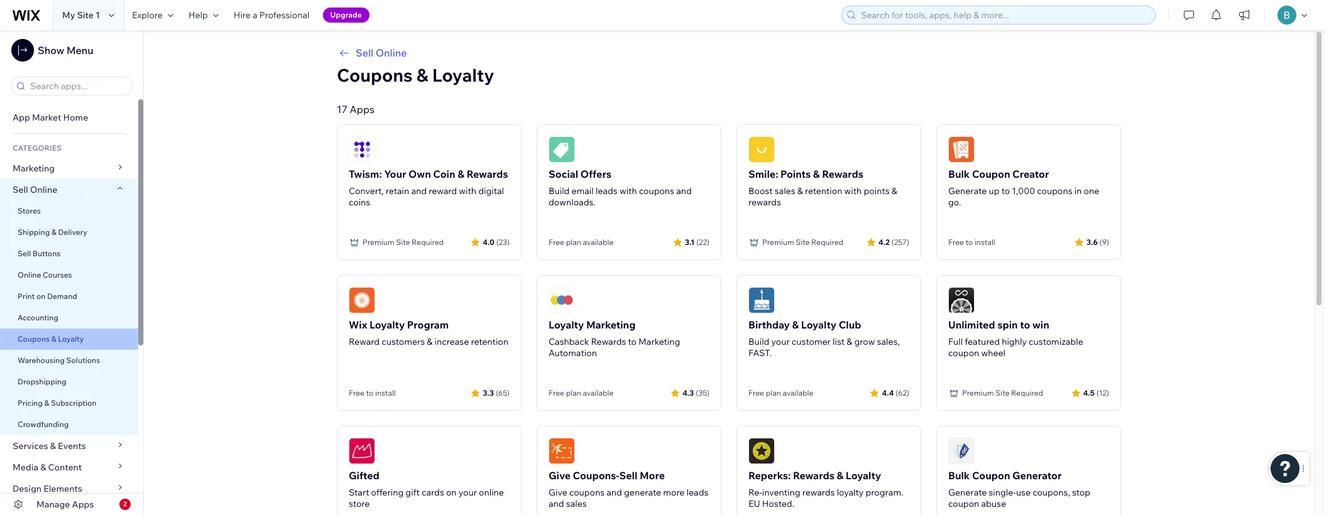 Task type: vqa. For each thing, say whether or not it's contained in the screenshot.
Build within Social Offers Build email leads with coupons and downloads.
yes



Task type: describe. For each thing, give the bounding box(es) containing it.
give coupons-sell more logo image
[[549, 438, 575, 464]]

unlimited
[[948, 319, 995, 331]]

points
[[781, 168, 811, 180]]

1 horizontal spatial sell online
[[356, 47, 407, 59]]

manage apps
[[36, 499, 94, 510]]

customer
[[792, 336, 831, 348]]

store
[[349, 498, 370, 510]]

crowdfunding link
[[0, 414, 138, 436]]

services
[[13, 441, 48, 452]]

your
[[384, 168, 406, 180]]

4.5 (12)
[[1083, 388, 1109, 398]]

rewards inside smile: points & rewards boost sales & retention with points & rewards
[[822, 168, 864, 180]]

abuse
[[981, 498, 1006, 510]]

to up unlimited spin to win logo
[[966, 238, 973, 247]]

sidebar element
[[0, 30, 144, 515]]

marketing link
[[0, 158, 138, 179]]

wheel
[[981, 348, 1006, 359]]

premium for twism:
[[363, 238, 394, 247]]

premium site required for points
[[762, 238, 843, 247]]

apps for 17 apps
[[350, 103, 374, 116]]

on inside the sidebar element
[[36, 292, 45, 301]]

install for loyalty
[[375, 388, 396, 398]]

boost
[[749, 185, 773, 197]]

categories
[[13, 143, 62, 153]]

retention for &
[[805, 185, 842, 197]]

& inside reperks: rewards & loyalty re-inventing rewards loyalty program. eu hosted.
[[837, 469, 844, 482]]

sell buttons link
[[0, 243, 138, 265]]

with inside twism: your own coin & rewards convert, retain and reward with digital coins
[[459, 185, 476, 197]]

coupon for creator
[[972, 168, 1010, 180]]

rewards inside twism: your own coin & rewards convert, retain and reward with digital coins
[[467, 168, 508, 180]]

reperks:
[[749, 469, 791, 482]]

use
[[1016, 487, 1031, 498]]

rewards inside reperks: rewards & loyalty re-inventing rewards loyalty program. eu hosted.
[[793, 469, 835, 482]]

my site 1
[[62, 9, 100, 21]]

your inside birthday & loyalty club build your customer list & grow sales, fast.
[[771, 336, 790, 348]]

online
[[479, 487, 504, 498]]

0 vertical spatial online
[[376, 47, 407, 59]]

market
[[32, 112, 61, 123]]

services & events link
[[0, 436, 138, 457]]

more
[[640, 469, 665, 482]]

free for wix loyalty program
[[349, 388, 364, 398]]

3.1
[[685, 237, 695, 247]]

sell down the upgrade button
[[356, 47, 373, 59]]

sales inside smile: points & rewards boost sales & retention with points & rewards
[[775, 185, 795, 197]]

smile: points & rewards logo image
[[749, 136, 775, 163]]

rewards inside reperks: rewards & loyalty re-inventing rewards loyalty program. eu hosted.
[[802, 487, 835, 498]]

and inside social offers build email leads with coupons and downloads.
[[676, 185, 692, 197]]

coupons-
[[573, 469, 619, 482]]

warehousing solutions
[[18, 356, 100, 365]]

with inside social offers build email leads with coupons and downloads.
[[620, 185, 637, 197]]

shipping & delivery link
[[0, 222, 138, 243]]

dropshipping link
[[0, 371, 138, 393]]

rewards inside smile: points & rewards boost sales & retention with points & rewards
[[749, 197, 781, 208]]

(12)
[[1097, 388, 1109, 398]]

design
[[13, 483, 42, 495]]

featured
[[965, 336, 1000, 348]]

Search apps... field
[[26, 77, 128, 95]]

loyalty inside the sidebar element
[[58, 334, 84, 344]]

2 give from the top
[[549, 487, 567, 498]]

shipping & delivery
[[18, 228, 87, 237]]

app market home link
[[0, 107, 138, 128]]

4.0 (23)
[[483, 237, 510, 247]]

coupon for unlimited
[[948, 348, 979, 359]]

loyalty marketing cashback rewards to marketing automation
[[549, 319, 680, 359]]

inventing
[[762, 487, 800, 498]]

(9)
[[1100, 237, 1109, 247]]

services & events
[[13, 441, 86, 452]]

sell inside give coupons-sell more give coupons and generate more leads and sales
[[619, 469, 638, 482]]

media & content link
[[0, 457, 138, 478]]

birthday & loyalty club logo image
[[749, 287, 775, 314]]

free plan available for cashback
[[549, 388, 614, 398]]

0 horizontal spatial sell online link
[[0, 179, 138, 200]]

plan for loyalty
[[766, 388, 781, 398]]

4.2
[[878, 237, 890, 247]]

build inside social offers build email leads with coupons and downloads.
[[549, 185, 570, 197]]

and down coupons-
[[607, 487, 622, 498]]

3.3 (65)
[[483, 388, 510, 398]]

a
[[253, 9, 257, 21]]

premium site required for spin
[[962, 388, 1043, 398]]

available for cashback
[[583, 388, 614, 398]]

free for loyalty marketing
[[549, 388, 564, 398]]

bulk coupon generator logo image
[[948, 438, 975, 464]]

demand
[[47, 292, 77, 301]]

app
[[13, 112, 30, 123]]

wix loyalty program logo image
[[349, 287, 375, 314]]

4.4 (62)
[[882, 388, 909, 398]]

hire a professional link
[[226, 0, 317, 30]]

program.
[[866, 487, 903, 498]]

online courses link
[[0, 265, 138, 286]]

creator
[[1012, 168, 1049, 180]]

to down "reward"
[[366, 388, 373, 398]]

& inside wix loyalty program reward customers & increase retention
[[427, 336, 433, 348]]

cards
[[422, 487, 444, 498]]

reward
[[349, 336, 380, 348]]

one
[[1084, 185, 1099, 197]]

free plan available for loyalty
[[749, 388, 813, 398]]

pricing & subscription
[[18, 398, 96, 408]]

coupon for generator
[[972, 469, 1010, 482]]

required for rewards
[[412, 238, 444, 247]]

bulk coupon creator logo image
[[948, 136, 975, 163]]

coupons inside the sidebar element
[[18, 334, 50, 344]]

loyalty inside reperks: rewards & loyalty re-inventing rewards loyalty program. eu hosted.
[[846, 469, 881, 482]]

reperks: rewards & loyalty re-inventing rewards loyalty program. eu hosted.
[[749, 469, 903, 510]]

club
[[839, 319, 861, 331]]

wix loyalty program reward customers & increase retention
[[349, 319, 508, 348]]

highly
[[1002, 336, 1027, 348]]

coin
[[433, 168, 455, 180]]

own
[[409, 168, 431, 180]]

loyalty inside birthday & loyalty club build your customer list & grow sales, fast.
[[801, 319, 837, 331]]

& inside twism: your own coin & rewards convert, retain and reward with digital coins
[[458, 168, 464, 180]]

with inside smile: points & rewards boost sales & retention with points & rewards
[[844, 185, 862, 197]]

coupons inside social offers build email leads with coupons and downloads.
[[639, 185, 674, 197]]

rewards inside loyalty marketing cashback rewards to marketing automation
[[591, 336, 626, 348]]

smile: points & rewards boost sales & retention with points & rewards
[[749, 168, 897, 208]]

help button
[[181, 0, 226, 30]]

gifted
[[349, 469, 379, 482]]

2
[[123, 500, 127, 508]]

Search for tools, apps, help & more... field
[[857, 6, 1151, 24]]

media
[[13, 462, 38, 473]]

win
[[1033, 319, 1049, 331]]

2 vertical spatial online
[[18, 270, 41, 280]]

retention for program
[[471, 336, 508, 348]]

coins
[[349, 197, 370, 208]]

0 vertical spatial sell online link
[[337, 45, 1121, 60]]

coupons inside bulk coupon creator generate up to 1,000 coupons in one go.
[[1037, 185, 1073, 197]]

3.1 (22)
[[685, 237, 710, 247]]

3.6
[[1087, 237, 1098, 247]]

hire
[[234, 9, 251, 21]]

17 apps
[[337, 103, 374, 116]]

1,000
[[1012, 185, 1035, 197]]

program
[[407, 319, 449, 331]]



Task type: locate. For each thing, give the bounding box(es) containing it.
1 with from the left
[[459, 185, 476, 197]]

loyalty inside loyalty marketing cashback rewards to marketing automation
[[549, 319, 584, 331]]

1 vertical spatial generate
[[948, 487, 987, 498]]

stop
[[1072, 487, 1090, 498]]

with left points at the top right of the page
[[844, 185, 862, 197]]

1 vertical spatial retention
[[471, 336, 508, 348]]

available down downloads.
[[583, 238, 614, 247]]

dropshipping
[[18, 377, 66, 387]]

home
[[63, 112, 88, 123]]

sales down points
[[775, 185, 795, 197]]

leads inside give coupons-sell more give coupons and generate more leads and sales
[[687, 487, 709, 498]]

delivery
[[58, 228, 87, 237]]

my
[[62, 9, 75, 21]]

coupon inside unlimited spin to win full featured highly customizable coupon wheel
[[948, 348, 979, 359]]

bulk down bulk coupon creator logo
[[948, 168, 970, 180]]

(62)
[[896, 388, 909, 398]]

0 vertical spatial leads
[[596, 185, 618, 197]]

apps for manage apps
[[72, 499, 94, 510]]

sell up generate
[[619, 469, 638, 482]]

print on demand
[[18, 292, 77, 301]]

0 horizontal spatial premium site required
[[363, 238, 444, 247]]

to inside bulk coupon creator generate up to 1,000 coupons in one go.
[[1002, 185, 1010, 197]]

to inside loyalty marketing cashback rewards to marketing automation
[[628, 336, 637, 348]]

required
[[412, 238, 444, 247], [811, 238, 843, 247], [1011, 388, 1043, 398]]

bulk inside bulk coupon creator generate up to 1,000 coupons in one go.
[[948, 168, 970, 180]]

premium site required down "retain"
[[363, 238, 444, 247]]

up
[[989, 185, 1000, 197]]

premium site required for your
[[363, 238, 444, 247]]

coupon up single-
[[972, 469, 1010, 482]]

loyalty marketing logo image
[[549, 287, 575, 314]]

1 vertical spatial sell online link
[[0, 179, 138, 200]]

rewards
[[467, 168, 508, 180], [822, 168, 864, 180], [591, 336, 626, 348], [793, 469, 835, 482]]

0 horizontal spatial your
[[459, 487, 477, 498]]

0 horizontal spatial rewards
[[749, 197, 781, 208]]

help
[[188, 9, 208, 21]]

1 horizontal spatial leads
[[687, 487, 709, 498]]

0 vertical spatial sell online
[[356, 47, 407, 59]]

rewards right cashback
[[591, 336, 626, 348]]

2 generate from the top
[[948, 487, 987, 498]]

1 horizontal spatial free to install
[[948, 238, 995, 247]]

1 horizontal spatial marketing
[[586, 319, 636, 331]]

1 horizontal spatial install
[[975, 238, 995, 247]]

2 with from the left
[[620, 185, 637, 197]]

0 horizontal spatial sales
[[566, 498, 587, 510]]

free for bulk coupon creator
[[948, 238, 964, 247]]

marketing inside the sidebar element
[[13, 163, 55, 174]]

and
[[411, 185, 427, 197], [676, 185, 692, 197], [607, 487, 622, 498], [549, 498, 564, 510]]

and down own
[[411, 185, 427, 197]]

unlimited spin to win full featured highly customizable coupon wheel
[[948, 319, 1083, 359]]

1 horizontal spatial sales
[[775, 185, 795, 197]]

apps right 17
[[350, 103, 374, 116]]

0 vertical spatial rewards
[[749, 197, 781, 208]]

rewards up "inventing"
[[793, 469, 835, 482]]

coupon down unlimited
[[948, 348, 979, 359]]

reward
[[429, 185, 457, 197]]

0 horizontal spatial required
[[412, 238, 444, 247]]

4.3 (35)
[[682, 388, 710, 398]]

content
[[48, 462, 82, 473]]

1 vertical spatial bulk
[[948, 469, 970, 482]]

0 vertical spatial bulk
[[948, 168, 970, 180]]

gifted logo image
[[349, 438, 375, 464]]

plan for cashback
[[566, 388, 581, 398]]

0 vertical spatial install
[[975, 238, 995, 247]]

1 vertical spatial coupons
[[18, 334, 50, 344]]

premium site required down wheel
[[962, 388, 1043, 398]]

gift
[[406, 487, 420, 498]]

social
[[549, 168, 578, 180]]

unlimited spin to win logo image
[[948, 287, 975, 314]]

1 horizontal spatial on
[[446, 487, 457, 498]]

1 vertical spatial coupon
[[972, 469, 1010, 482]]

plan down automation
[[566, 388, 581, 398]]

rewards right points
[[822, 168, 864, 180]]

1 give from the top
[[549, 469, 571, 482]]

free down go.
[[948, 238, 964, 247]]

2 horizontal spatial required
[[1011, 388, 1043, 398]]

retention inside smile: points & rewards boost sales & retention with points & rewards
[[805, 185, 842, 197]]

go.
[[948, 197, 961, 208]]

to right automation
[[628, 336, 637, 348]]

events
[[58, 441, 86, 452]]

1 horizontal spatial coupons
[[337, 64, 413, 86]]

on inside gifted start offering gift cards on your online store
[[446, 487, 457, 498]]

1 vertical spatial coupon
[[948, 498, 979, 510]]

digital
[[478, 185, 504, 197]]

1 horizontal spatial premium site required
[[762, 238, 843, 247]]

0 vertical spatial sales
[[775, 185, 795, 197]]

premium for smile:
[[762, 238, 794, 247]]

required down the 'reward'
[[412, 238, 444, 247]]

site for twism: your own coin & rewards
[[396, 238, 410, 247]]

coupon inside bulk coupon creator generate up to 1,000 coupons in one go.
[[972, 168, 1010, 180]]

with
[[459, 185, 476, 197], [620, 185, 637, 197], [844, 185, 862, 197]]

coupons up 17 apps
[[337, 64, 413, 86]]

required down smile: points & rewards boost sales & retention with points & rewards
[[811, 238, 843, 247]]

generate inside bulk coupon generator generate single-use coupons, stop coupon abuse
[[948, 487, 987, 498]]

spin
[[997, 319, 1018, 331]]

accounting
[[18, 313, 58, 322]]

loyalty inside wix loyalty program reward customers & increase retention
[[369, 319, 405, 331]]

1 vertical spatial install
[[375, 388, 396, 398]]

grow
[[854, 336, 875, 348]]

coupon up "up"
[[972, 168, 1010, 180]]

leads right more
[[687, 487, 709, 498]]

1 vertical spatial free to install
[[349, 388, 396, 398]]

your inside gifted start offering gift cards on your online store
[[459, 487, 477, 498]]

full
[[948, 336, 963, 348]]

design elements
[[13, 483, 82, 495]]

1 bulk from the top
[[948, 168, 970, 180]]

0 vertical spatial on
[[36, 292, 45, 301]]

2 horizontal spatial with
[[844, 185, 862, 197]]

social offers logo image
[[549, 136, 575, 163]]

1 horizontal spatial premium
[[762, 238, 794, 247]]

free down downloads.
[[549, 238, 564, 247]]

0 vertical spatial coupons
[[337, 64, 413, 86]]

sales down coupons-
[[566, 498, 587, 510]]

2 bulk from the top
[[948, 469, 970, 482]]

free for social offers
[[549, 238, 564, 247]]

build inside birthday & loyalty club build your customer list & grow sales, fast.
[[749, 336, 769, 348]]

plan down downloads.
[[566, 238, 581, 247]]

1 coupon from the top
[[948, 348, 979, 359]]

birthday & loyalty club build your customer list & grow sales, fast.
[[749, 319, 900, 359]]

re-
[[749, 487, 762, 498]]

twism: your own coin & rewards convert, retain and reward with digital coins
[[349, 168, 508, 208]]

1 horizontal spatial sell online link
[[337, 45, 1121, 60]]

bulk inside bulk coupon generator generate single-use coupons, stop coupon abuse
[[948, 469, 970, 482]]

leads inside social offers build email leads with coupons and downloads.
[[596, 185, 618, 197]]

site for unlimited spin to win
[[996, 388, 1010, 398]]

2 horizontal spatial premium site required
[[962, 388, 1043, 398]]

sell online inside the sidebar element
[[13, 184, 57, 195]]

explore
[[132, 9, 163, 21]]

coupon left abuse
[[948, 498, 979, 510]]

1 vertical spatial sales
[[566, 498, 587, 510]]

on right 'print'
[[36, 292, 45, 301]]

generate for bulk coupon creator
[[948, 185, 987, 197]]

free plan available down 'fast.'
[[749, 388, 813, 398]]

generate inside bulk coupon creator generate up to 1,000 coupons in one go.
[[948, 185, 987, 197]]

print
[[18, 292, 35, 301]]

to right "up"
[[1002, 185, 1010, 197]]

1 vertical spatial your
[[459, 487, 477, 498]]

coupons down accounting
[[18, 334, 50, 344]]

retention
[[805, 185, 842, 197], [471, 336, 508, 348]]

available for build
[[583, 238, 614, 247]]

site down smile: points & rewards boost sales & retention with points & rewards
[[796, 238, 810, 247]]

free down automation
[[549, 388, 564, 398]]

0 horizontal spatial with
[[459, 185, 476, 197]]

0 horizontal spatial apps
[[72, 499, 94, 510]]

on right cards in the left bottom of the page
[[446, 487, 457, 498]]

wix
[[349, 319, 367, 331]]

hosted.
[[762, 498, 794, 510]]

17
[[337, 103, 348, 116]]

show
[[38, 44, 64, 57]]

0 vertical spatial marketing
[[13, 163, 55, 174]]

to left win
[[1020, 319, 1030, 331]]

0 vertical spatial give
[[549, 469, 571, 482]]

available down the customer
[[783, 388, 813, 398]]

sell up stores
[[13, 184, 28, 195]]

coupons
[[639, 185, 674, 197], [1037, 185, 1073, 197], [569, 487, 605, 498]]

1 horizontal spatial coupons
[[639, 185, 674, 197]]

shipping
[[18, 228, 50, 237]]

courses
[[43, 270, 72, 280]]

2 coupon from the top
[[972, 469, 1010, 482]]

reperks: rewards & loyalty logo image
[[749, 438, 775, 464]]

bulk for bulk coupon generator
[[948, 469, 970, 482]]

required for sales
[[811, 238, 843, 247]]

0 vertical spatial free to install
[[948, 238, 995, 247]]

1 vertical spatial online
[[30, 184, 57, 195]]

0 vertical spatial generate
[[948, 185, 987, 197]]

offers
[[581, 168, 612, 180]]

bulk for bulk coupon creator
[[948, 168, 970, 180]]

and inside twism: your own coin & rewards convert, retain and reward with digital coins
[[411, 185, 427, 197]]

1 vertical spatial leads
[[687, 487, 709, 498]]

bulk coupon generator generate single-use coupons, stop coupon abuse
[[948, 469, 1090, 510]]

convert,
[[349, 185, 384, 197]]

install down "up"
[[975, 238, 995, 247]]

bulk down bulk coupon generator logo
[[948, 469, 970, 482]]

available for loyalty
[[783, 388, 813, 398]]

plan
[[566, 238, 581, 247], [566, 388, 581, 398], [766, 388, 781, 398]]

1 horizontal spatial rewards
[[802, 487, 835, 498]]

1 horizontal spatial required
[[811, 238, 843, 247]]

0 horizontal spatial marketing
[[13, 163, 55, 174]]

free plan available down automation
[[549, 388, 614, 398]]

4.5
[[1083, 388, 1095, 398]]

rewards up digital
[[467, 168, 508, 180]]

4.2 (257)
[[878, 237, 909, 247]]

0 horizontal spatial premium
[[363, 238, 394, 247]]

coupon inside bulk coupon generator generate single-use coupons, stop coupon abuse
[[948, 498, 979, 510]]

1 vertical spatial apps
[[72, 499, 94, 510]]

1 horizontal spatial with
[[620, 185, 637, 197]]

&
[[416, 64, 428, 86], [458, 168, 464, 180], [813, 168, 820, 180], [797, 185, 803, 197], [892, 185, 897, 197], [51, 228, 56, 237], [792, 319, 799, 331], [51, 334, 56, 344], [427, 336, 433, 348], [847, 336, 852, 348], [44, 398, 49, 408], [50, 441, 56, 452], [40, 462, 46, 473], [837, 469, 844, 482]]

0 horizontal spatial sell online
[[13, 184, 57, 195]]

available down automation
[[583, 388, 614, 398]]

coupon for bulk
[[948, 498, 979, 510]]

4.3
[[682, 388, 694, 398]]

free
[[549, 238, 564, 247], [948, 238, 964, 247], [349, 388, 364, 398], [549, 388, 564, 398], [749, 388, 764, 398]]

0 horizontal spatial coupons
[[18, 334, 50, 344]]

free to install down "reward"
[[349, 388, 396, 398]]

warehousing solutions link
[[0, 350, 138, 371]]

coupon inside bulk coupon generator generate single-use coupons, stop coupon abuse
[[972, 469, 1010, 482]]

1 horizontal spatial retention
[[805, 185, 842, 197]]

free for birthday & loyalty club
[[749, 388, 764, 398]]

1 horizontal spatial build
[[749, 336, 769, 348]]

marketing
[[13, 163, 55, 174], [586, 319, 636, 331], [639, 336, 680, 348]]

0 vertical spatial retention
[[805, 185, 842, 197]]

sell online
[[356, 47, 407, 59], [13, 184, 57, 195]]

free plan available for build
[[549, 238, 614, 247]]

1 vertical spatial build
[[749, 336, 769, 348]]

coupon
[[948, 348, 979, 359], [948, 498, 979, 510]]

media & content
[[13, 462, 82, 473]]

menu
[[67, 44, 93, 57]]

2 horizontal spatial premium
[[962, 388, 994, 398]]

and up the 3.1
[[676, 185, 692, 197]]

1 horizontal spatial coupons & loyalty
[[337, 64, 494, 86]]

with right email
[[620, 185, 637, 197]]

1
[[96, 9, 100, 21]]

generate left "up"
[[948, 185, 987, 197]]

0 horizontal spatial install
[[375, 388, 396, 398]]

0 vertical spatial coupon
[[972, 168, 1010, 180]]

1 vertical spatial on
[[446, 487, 457, 498]]

show menu
[[38, 44, 93, 57]]

1 horizontal spatial apps
[[350, 103, 374, 116]]

free down 'fast.'
[[749, 388, 764, 398]]

premium down wheel
[[962, 388, 994, 398]]

required down highly
[[1011, 388, 1043, 398]]

coupons
[[337, 64, 413, 86], [18, 334, 50, 344]]

sell online down the upgrade button
[[356, 47, 407, 59]]

sell left buttons
[[18, 249, 31, 258]]

0 vertical spatial coupons & loyalty
[[337, 64, 494, 86]]

leads down offers
[[596, 185, 618, 197]]

coupons & loyalty link
[[0, 329, 138, 350]]

premium down boost
[[762, 238, 794, 247]]

rewards left loyalty
[[802, 487, 835, 498]]

online courses
[[18, 270, 72, 280]]

3 with from the left
[[844, 185, 862, 197]]

coupons & loyalty inside the sidebar element
[[18, 334, 84, 344]]

0 vertical spatial apps
[[350, 103, 374, 116]]

birthday
[[749, 319, 790, 331]]

coupons,
[[1033, 487, 1070, 498]]

2 horizontal spatial coupons
[[1037, 185, 1073, 197]]

0 horizontal spatial build
[[549, 185, 570, 197]]

apps inside the sidebar element
[[72, 499, 94, 510]]

3.6 (9)
[[1087, 237, 1109, 247]]

0 horizontal spatial coupons & loyalty
[[18, 334, 84, 344]]

(22)
[[696, 237, 710, 247]]

apps down elements
[[72, 499, 94, 510]]

retention right increase
[[471, 336, 508, 348]]

list
[[833, 336, 845, 348]]

& inside "link"
[[51, 228, 56, 237]]

2 horizontal spatial marketing
[[639, 336, 680, 348]]

stores link
[[0, 200, 138, 222]]

rewards
[[749, 197, 781, 208], [802, 487, 835, 498]]

to inside unlimited spin to win full featured highly customizable coupon wheel
[[1020, 319, 1030, 331]]

retention inside wix loyalty program reward customers & increase retention
[[471, 336, 508, 348]]

free plan available down downloads.
[[549, 238, 614, 247]]

stores
[[18, 206, 41, 216]]

premium for unlimited
[[962, 388, 994, 398]]

free to install for loyalty
[[349, 388, 396, 398]]

crowdfunding
[[18, 420, 69, 429]]

1 vertical spatial give
[[549, 487, 567, 498]]

loyalty
[[837, 487, 864, 498]]

required for featured
[[1011, 388, 1043, 398]]

retention down points
[[805, 185, 842, 197]]

1 horizontal spatial your
[[771, 336, 790, 348]]

site down wheel
[[996, 388, 1010, 398]]

your left online
[[459, 487, 477, 498]]

site for smile: points & rewards
[[796, 238, 810, 247]]

premium down coins
[[363, 238, 394, 247]]

0 horizontal spatial leads
[[596, 185, 618, 197]]

build down social
[[549, 185, 570, 197]]

1 vertical spatial rewards
[[802, 487, 835, 498]]

1 coupon from the top
[[972, 168, 1010, 180]]

sell online up stores
[[13, 184, 57, 195]]

with left digital
[[459, 185, 476, 197]]

points
[[864, 185, 890, 197]]

coupons inside give coupons-sell more give coupons and generate more leads and sales
[[569, 487, 605, 498]]

retain
[[386, 185, 409, 197]]

free to install down go.
[[948, 238, 995, 247]]

rewards down smile: on the right top of page
[[749, 197, 781, 208]]

0 horizontal spatial free to install
[[349, 388, 396, 398]]

0 horizontal spatial retention
[[471, 336, 508, 348]]

0 vertical spatial your
[[771, 336, 790, 348]]

and down give coupons-sell more logo
[[549, 498, 564, 510]]

sell online link
[[337, 45, 1121, 60], [0, 179, 138, 200]]

generate left single-
[[948, 487, 987, 498]]

build down birthday
[[749, 336, 769, 348]]

premium site required down smile: points & rewards boost sales & retention with points & rewards
[[762, 238, 843, 247]]

1 generate from the top
[[948, 185, 987, 197]]

install for coupon
[[975, 238, 995, 247]]

your down birthday
[[771, 336, 790, 348]]

(65)
[[496, 388, 510, 398]]

site left 1
[[77, 9, 94, 21]]

2 vertical spatial marketing
[[639, 336, 680, 348]]

1 vertical spatial coupons & loyalty
[[18, 334, 84, 344]]

plan for build
[[566, 238, 581, 247]]

plan down 'fast.'
[[766, 388, 781, 398]]

free to install for coupon
[[948, 238, 995, 247]]

pricing & subscription link
[[0, 393, 138, 414]]

0 horizontal spatial coupons
[[569, 487, 605, 498]]

site down "retain"
[[396, 238, 410, 247]]

accounting link
[[0, 307, 138, 329]]

2 coupon from the top
[[948, 498, 979, 510]]

upgrade
[[330, 10, 362, 19]]

sales inside give coupons-sell more give coupons and generate more leads and sales
[[566, 498, 587, 510]]

generate for bulk coupon generator
[[948, 487, 987, 498]]

free down "reward"
[[349, 388, 364, 398]]

elements
[[43, 483, 82, 495]]

0 vertical spatial build
[[549, 185, 570, 197]]

install down the customers
[[375, 388, 396, 398]]

0 vertical spatial coupon
[[948, 348, 979, 359]]

twism: your own coin & rewards logo image
[[349, 136, 375, 163]]

1 vertical spatial sell online
[[13, 184, 57, 195]]

1 vertical spatial marketing
[[586, 319, 636, 331]]

0 horizontal spatial on
[[36, 292, 45, 301]]

free plan available
[[549, 238, 614, 247], [549, 388, 614, 398], [749, 388, 813, 398]]



